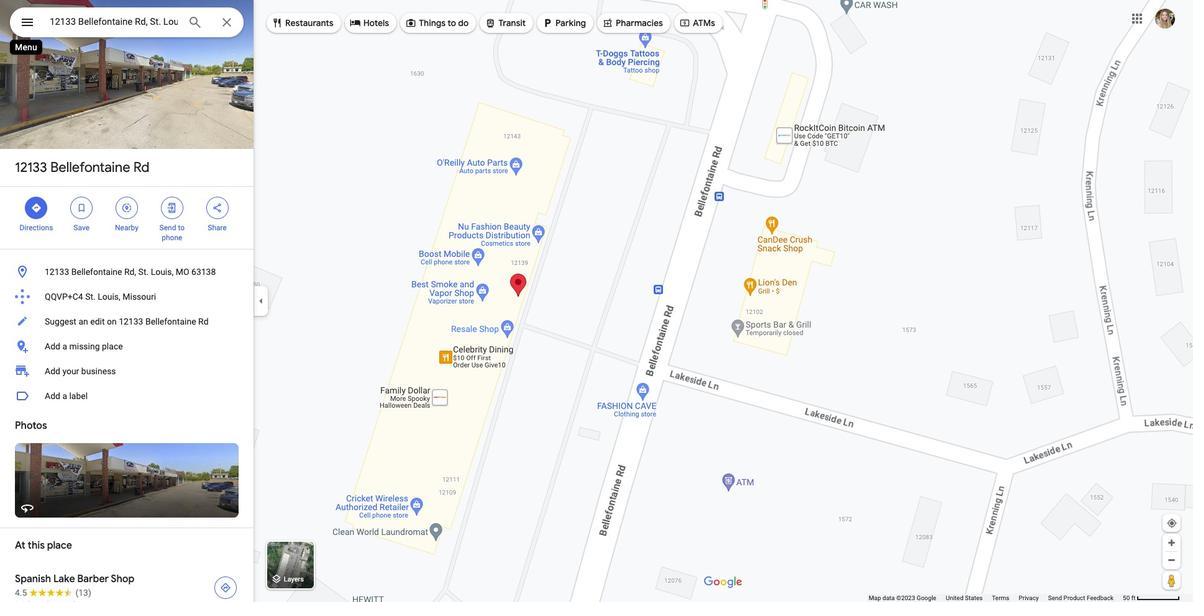 Task type: vqa. For each thing, say whether or not it's contained in the screenshot.


Task type: locate. For each thing, give the bounding box(es) containing it.
add
[[45, 342, 60, 352], [45, 367, 60, 377], [45, 392, 60, 402]]

1 vertical spatial send
[[1048, 595, 1062, 602]]

zoom out image
[[1167, 556, 1177, 566]]

0 horizontal spatial place
[[47, 540, 72, 553]]

1 vertical spatial a
[[62, 392, 67, 402]]

place right this
[[47, 540, 72, 553]]

0 horizontal spatial rd
[[133, 159, 150, 177]]

suggest an edit on 12133 bellefontaine rd button
[[0, 310, 254, 334]]

louis, left mo
[[151, 267, 174, 277]]

terms button
[[992, 595, 1010, 603]]

0 horizontal spatial send
[[159, 224, 176, 232]]

1 add from the top
[[45, 342, 60, 352]]

1 vertical spatial 12133
[[45, 267, 69, 277]]

product
[[1064, 595, 1086, 602]]

0 vertical spatial place
[[102, 342, 123, 352]]

pharmacies
[[616, 17, 663, 29]]


[[212, 201, 223, 215]]

to up phone
[[178, 224, 185, 232]]

send to phone
[[159, 224, 185, 242]]

do
[[458, 17, 469, 29]]

qqvp+c4 st. louis, missouri button
[[0, 285, 254, 310]]

©2023
[[897, 595, 916, 602]]

none field inside 12133 bellefontaine rd, st. louis, mo 63138 "field"
[[50, 14, 178, 29]]

an
[[79, 317, 88, 327]]

at this place
[[15, 540, 72, 553]]

st. right rd,
[[138, 267, 149, 277]]

lake
[[53, 574, 75, 586]]

12133 bellefontaine rd, st. louis, mo 63138 button
[[0, 260, 254, 285]]

business
[[81, 367, 116, 377]]

place inside button
[[102, 342, 123, 352]]

12133 bellefontaine rd, st. louis, mo 63138
[[45, 267, 216, 277]]

send inside button
[[1048, 595, 1062, 602]]

1 horizontal spatial send
[[1048, 595, 1062, 602]]

1 vertical spatial st.
[[85, 292, 96, 302]]

add left your
[[45, 367, 60, 377]]

louis, up on
[[98, 292, 120, 302]]

 pharmacies
[[602, 16, 663, 30]]

63138
[[191, 267, 216, 277]]

send
[[159, 224, 176, 232], [1048, 595, 1062, 602]]

united
[[946, 595, 964, 602]]

12133 right on
[[119, 317, 143, 327]]

bellefontaine
[[50, 159, 130, 177], [71, 267, 122, 277], [145, 317, 196, 327]]

12133 for 12133 bellefontaine rd, st. louis, mo 63138
[[45, 267, 69, 277]]

2 a from the top
[[62, 392, 67, 402]]

add a missing place button
[[0, 334, 254, 359]]

rd up actions for 12133 bellefontaine rd region
[[133, 159, 150, 177]]

st. up an at the left bottom of page
[[85, 292, 96, 302]]

2 vertical spatial add
[[45, 392, 60, 402]]

missing
[[69, 342, 100, 352]]

0 vertical spatial bellefontaine
[[50, 159, 130, 177]]

to
[[448, 17, 456, 29], [178, 224, 185, 232]]

0 vertical spatial 12133
[[15, 159, 47, 177]]

united states
[[946, 595, 983, 602]]

12133 inside 12133 bellefontaine rd, st. louis, mo 63138 button
[[45, 267, 69, 277]]

privacy button
[[1019, 595, 1039, 603]]


[[76, 201, 87, 215]]

missouri
[[123, 292, 156, 302]]

at
[[15, 540, 25, 553]]

0 vertical spatial to
[[448, 17, 456, 29]]

1 vertical spatial louis,
[[98, 292, 120, 302]]

feedback
[[1087, 595, 1114, 602]]

google
[[917, 595, 937, 602]]


[[31, 201, 42, 215]]

1 horizontal spatial place
[[102, 342, 123, 352]]

12133 up qqvp+c4
[[45, 267, 69, 277]]

12133 up 
[[15, 159, 47, 177]]

0 horizontal spatial louis,
[[98, 292, 120, 302]]

louis,
[[151, 267, 174, 277], [98, 292, 120, 302]]

1 vertical spatial to
[[178, 224, 185, 232]]

1 horizontal spatial to
[[448, 17, 456, 29]]

rd
[[133, 159, 150, 177], [198, 317, 209, 327]]

rd down 63138
[[198, 317, 209, 327]]

send up phone
[[159, 224, 176, 232]]

add your business
[[45, 367, 116, 377]]

suggest an edit on 12133 bellefontaine rd
[[45, 317, 209, 327]]

send left product
[[1048, 595, 1062, 602]]

zoom in image
[[1167, 539, 1177, 548]]

directions image
[[220, 583, 231, 594]]

0 vertical spatial a
[[62, 342, 67, 352]]

1 vertical spatial place
[[47, 540, 72, 553]]

footer containing map data ©2023 google
[[869, 595, 1123, 603]]

states
[[965, 595, 983, 602]]

50
[[1123, 595, 1130, 602]]

show street view coverage image
[[1163, 572, 1181, 591]]

ft
[[1132, 595, 1136, 602]]

transit
[[499, 17, 526, 29]]

bellefontaine up the 
[[50, 159, 130, 177]]

add a label
[[45, 392, 88, 402]]

footer
[[869, 595, 1123, 603]]

bellefontaine down missouri
[[145, 317, 196, 327]]


[[542, 16, 553, 30]]

collapse side panel image
[[254, 295, 268, 308]]

st. inside button
[[138, 267, 149, 277]]

1 vertical spatial rd
[[198, 317, 209, 327]]

a
[[62, 342, 67, 352], [62, 392, 67, 402]]

to left "do"
[[448, 17, 456, 29]]

louis, inside button
[[98, 292, 120, 302]]

None field
[[50, 14, 178, 29]]

2 vertical spatial bellefontaine
[[145, 317, 196, 327]]

0 horizontal spatial st.
[[85, 292, 96, 302]]

place
[[102, 342, 123, 352], [47, 540, 72, 553]]

0 vertical spatial add
[[45, 342, 60, 352]]


[[121, 201, 132, 215]]

0 vertical spatial send
[[159, 224, 176, 232]]

0 vertical spatial louis,
[[151, 267, 174, 277]]

add left label
[[45, 392, 60, 402]]

1 horizontal spatial louis,
[[151, 267, 174, 277]]

photos
[[15, 420, 47, 433]]

send for send product feedback
[[1048, 595, 1062, 602]]

0 vertical spatial st.
[[138, 267, 149, 277]]

 search field
[[10, 7, 244, 40]]

a left label
[[62, 392, 67, 402]]

 transit
[[485, 16, 526, 30]]


[[679, 16, 691, 30]]

(13)
[[75, 589, 91, 599]]

add a label button
[[0, 384, 254, 409]]

 button
[[10, 7, 45, 40]]

suggest
[[45, 317, 76, 327]]

on
[[107, 317, 117, 327]]

2 vertical spatial 12133
[[119, 317, 143, 327]]

3 add from the top
[[45, 392, 60, 402]]

map data ©2023 google
[[869, 595, 937, 602]]

add down "suggest"
[[45, 342, 60, 352]]

1 horizontal spatial st.
[[138, 267, 149, 277]]

1 horizontal spatial rd
[[198, 317, 209, 327]]

share
[[208, 224, 227, 232]]

1 vertical spatial add
[[45, 367, 60, 377]]

1 vertical spatial bellefontaine
[[71, 267, 122, 277]]

st.
[[138, 267, 149, 277], [85, 292, 96, 302]]

place down on
[[102, 342, 123, 352]]

nearby
[[115, 224, 139, 232]]

12133
[[15, 159, 47, 177], [45, 267, 69, 277], [119, 317, 143, 327]]

a left the missing
[[62, 342, 67, 352]]

1 a from the top
[[62, 342, 67, 352]]

12133 for 12133 bellefontaine rd
[[15, 159, 47, 177]]

 things to do
[[405, 16, 469, 30]]

bellefontaine inside button
[[71, 267, 122, 277]]

0 horizontal spatial to
[[178, 224, 185, 232]]

data
[[883, 595, 895, 602]]

add a missing place
[[45, 342, 123, 352]]

2 add from the top
[[45, 367, 60, 377]]

0 vertical spatial rd
[[133, 159, 150, 177]]

bellefontaine up 'qqvp+c4 st. louis, missouri' at left
[[71, 267, 122, 277]]

 atms
[[679, 16, 715, 30]]

send inside send to phone
[[159, 224, 176, 232]]



Task type: describe. For each thing, give the bounding box(es) containing it.
parking
[[556, 17, 586, 29]]

layers
[[284, 576, 304, 585]]

save
[[74, 224, 90, 232]]

 parking
[[542, 16, 586, 30]]

add for add a label
[[45, 392, 60, 402]]

mo
[[176, 267, 189, 277]]

spanish lake barber shop
[[15, 574, 134, 586]]

bellefontaine for rd,
[[71, 267, 122, 277]]


[[272, 16, 283, 30]]

your
[[62, 367, 79, 377]]

12133 bellefontaine rd
[[15, 159, 150, 177]]

12133 Bellefontaine Rd, St. Louis, MO 63138 field
[[10, 7, 244, 37]]

shop
[[111, 574, 134, 586]]

bellefontaine for rd
[[50, 159, 130, 177]]

actions for 12133 bellefontaine rd region
[[0, 187, 254, 249]]

privacy
[[1019, 595, 1039, 602]]

 hotels
[[350, 16, 389, 30]]

 restaurants
[[272, 16, 334, 30]]

12133 bellefontaine rd main content
[[0, 0, 254, 603]]

edit
[[90, 317, 105, 327]]

add your business link
[[0, 359, 254, 384]]

12133 inside the suggest an edit on 12133 bellefontaine rd button
[[119, 317, 143, 327]]

50 ft button
[[1123, 595, 1180, 602]]


[[166, 201, 178, 215]]

restaurants
[[285, 17, 334, 29]]

terms
[[992, 595, 1010, 602]]


[[20, 14, 35, 31]]

united states button
[[946, 595, 983, 603]]

send product feedback button
[[1048, 595, 1114, 603]]

label
[[69, 392, 88, 402]]

add for add your business
[[45, 367, 60, 377]]


[[485, 16, 496, 30]]

louis, inside button
[[151, 267, 174, 277]]

this
[[28, 540, 45, 553]]

rd,
[[124, 267, 136, 277]]

4.5 stars 13 reviews image
[[15, 587, 91, 600]]

to inside  things to do
[[448, 17, 456, 29]]

rd inside button
[[198, 317, 209, 327]]

show your location image
[[1167, 518, 1178, 530]]

qqvp+c4
[[45, 292, 83, 302]]

st. inside button
[[85, 292, 96, 302]]

50 ft
[[1123, 595, 1136, 602]]

spanish
[[15, 574, 51, 586]]

4.5
[[15, 589, 27, 599]]

map
[[869, 595, 881, 602]]


[[350, 16, 361, 30]]

footer inside google maps element
[[869, 595, 1123, 603]]

to inside send to phone
[[178, 224, 185, 232]]

hotels
[[363, 17, 389, 29]]

things
[[419, 17, 446, 29]]

barber
[[77, 574, 109, 586]]

bellefontaine inside button
[[145, 317, 196, 327]]

send for send to phone
[[159, 224, 176, 232]]


[[602, 16, 613, 30]]

add for add a missing place
[[45, 342, 60, 352]]

qqvp+c4 st. louis, missouri
[[45, 292, 156, 302]]

google account: michelle dermenjian  
(michelle.dermenjian@adept.ai) image
[[1156, 8, 1175, 28]]

a for missing
[[62, 342, 67, 352]]

atms
[[693, 17, 715, 29]]

send product feedback
[[1048, 595, 1114, 602]]

google maps element
[[0, 0, 1193, 603]]

phone
[[162, 234, 182, 242]]


[[405, 16, 417, 30]]

a for label
[[62, 392, 67, 402]]

directions
[[20, 224, 53, 232]]



